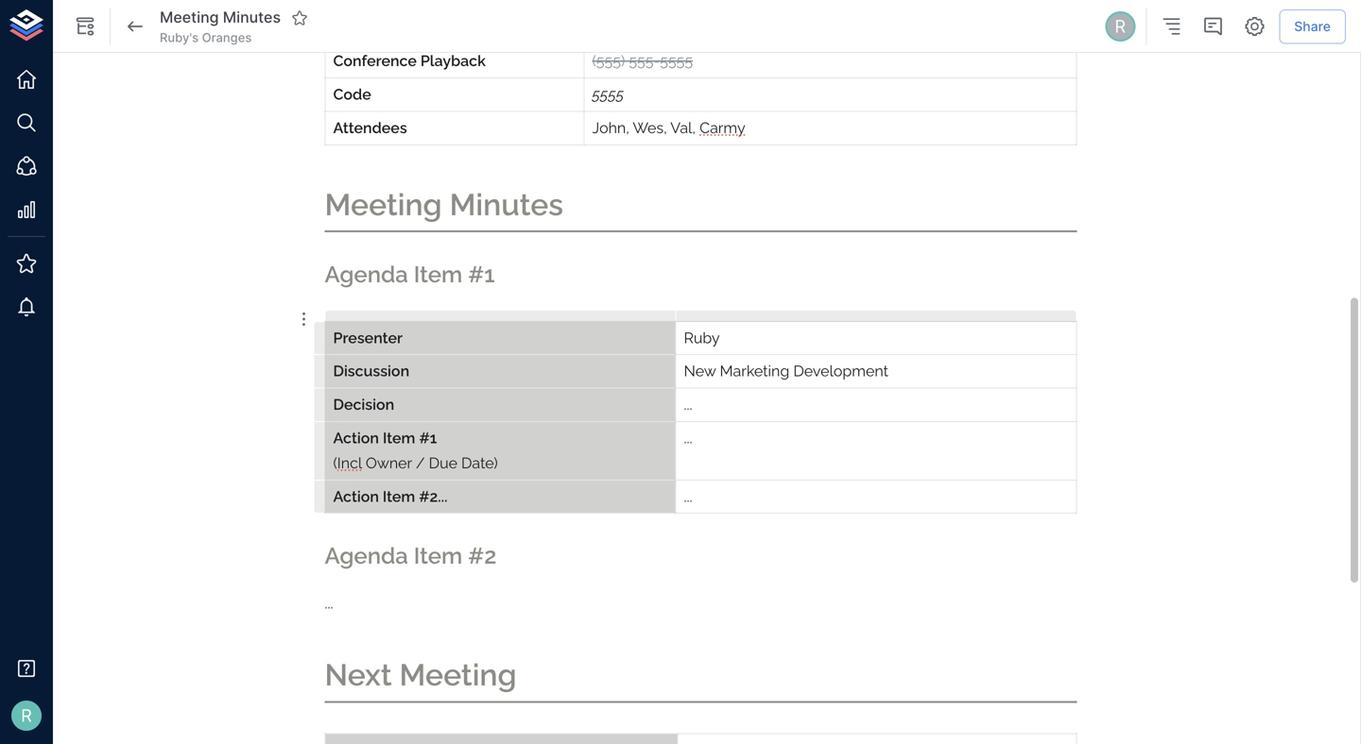 Task type: describe. For each thing, give the bounding box(es) containing it.
action item #1 (incl owner / due date)
[[333, 430, 498, 472]]

1 horizontal spatial 5555
[[660, 52, 693, 70]]

0 vertical spatial meeting
[[160, 8, 219, 27]]

ruby
[[684, 329, 720, 347]]

#2...
[[419, 488, 448, 505]]

1 vertical spatial 5555
[[592, 86, 624, 103]]

share
[[1294, 18, 1331, 34]]

agenda for agenda item #2
[[325, 543, 408, 570]]

code
[[333, 86, 371, 103]]

owner
[[366, 455, 412, 472]]

favorite image
[[291, 9, 308, 26]]

0 vertical spatial minutes
[[223, 8, 281, 27]]

share button
[[1279, 9, 1346, 44]]

wes,
[[633, 119, 667, 136]]

new marketing development
[[684, 363, 888, 380]]

ruby's oranges
[[160, 30, 252, 45]]

1 horizontal spatial minutes
[[450, 187, 563, 222]]

attendees
[[333, 119, 407, 136]]

(incl
[[333, 455, 362, 472]]

agenda item #1
[[325, 262, 495, 288]]

ruby's oranges link
[[160, 29, 252, 46]]

table of contents image
[[1160, 15, 1183, 38]]

item for action item #1 (incl owner / due date)
[[383, 430, 415, 447]]

(555)
[[592, 52, 625, 70]]

oranges
[[202, 30, 252, 45]]

discussion
[[333, 363, 409, 380]]

1 vertical spatial meeting
[[325, 187, 442, 222]]

item for agenda item #2
[[414, 543, 463, 570]]

decision
[[333, 396, 394, 414]]

new
[[684, 363, 716, 380]]

item for action item #2...
[[383, 488, 415, 505]]

1 vertical spatial meeting minutes
[[325, 187, 563, 222]]



Task type: vqa. For each thing, say whether or not it's contained in the screenshot.


Task type: locate. For each thing, give the bounding box(es) containing it.
agenda up presenter
[[325, 262, 408, 288]]

development
[[793, 363, 888, 380]]

r for rightmost r "button"
[[1115, 16, 1126, 37]]

5555 up val,
[[660, 52, 693, 70]]

0 vertical spatial r button
[[1102, 9, 1138, 44]]

0 horizontal spatial meeting minutes
[[160, 8, 281, 27]]

... next meeting
[[325, 595, 517, 693]]

john, wes, val, carmy
[[592, 119, 745, 136]]

1 action from the top
[[333, 430, 379, 447]]

0 horizontal spatial #1
[[419, 430, 437, 447]]

#2
[[468, 543, 497, 570]]

meeting minutes up the agenda item #1
[[325, 187, 563, 222]]

#1 inside action item #1 (incl owner / due date)
[[419, 430, 437, 447]]

conference playback
[[333, 52, 486, 70]]

date)
[[461, 455, 498, 472]]

minutes
[[223, 8, 281, 27], [450, 187, 563, 222]]

0 vertical spatial action
[[333, 430, 379, 447]]

#1 for action item #1 (incl owner / due date)
[[419, 430, 437, 447]]

go back image
[[124, 15, 147, 38]]

1 agenda from the top
[[325, 262, 408, 288]]

1 horizontal spatial r button
[[1102, 9, 1138, 44]]

0 horizontal spatial minutes
[[223, 8, 281, 27]]

ruby's
[[160, 30, 199, 45]]

meeting inside the "... next meeting"
[[399, 658, 517, 693]]

agenda for agenda item #1
[[325, 262, 408, 288]]

0 vertical spatial meeting minutes
[[160, 8, 281, 27]]

2 vertical spatial meeting
[[399, 658, 517, 693]]

0 horizontal spatial r button
[[6, 696, 47, 737]]

#1 for agenda item #1
[[468, 262, 495, 288]]

carmy
[[700, 119, 745, 136]]

due
[[429, 455, 457, 472]]

item inside action item #1 (incl owner / due date)
[[383, 430, 415, 447]]

(555) 555-5555
[[592, 52, 693, 70]]

action down (incl
[[333, 488, 379, 505]]

meeting
[[160, 8, 219, 27], [325, 187, 442, 222], [399, 658, 517, 693]]

item for agenda item #1
[[414, 262, 463, 288]]

1 horizontal spatial r
[[1115, 16, 1126, 37]]

action for action item #1 (incl owner / due date)
[[333, 430, 379, 447]]

agenda item #2
[[325, 543, 497, 570]]

next
[[325, 658, 392, 693]]

5555
[[660, 52, 693, 70], [592, 86, 624, 103]]

/
[[416, 455, 425, 472]]

r
[[1115, 16, 1126, 37], [21, 706, 32, 727]]

0 horizontal spatial r
[[21, 706, 32, 727]]

show wiki image
[[74, 15, 96, 38]]

settings image
[[1243, 15, 1266, 38]]

1 vertical spatial action
[[333, 488, 379, 505]]

marketing
[[720, 363, 789, 380]]

action inside action item #1 (incl owner / due date)
[[333, 430, 379, 447]]

1 vertical spatial #1
[[419, 430, 437, 447]]

meeting minutes
[[160, 8, 281, 27], [325, 187, 563, 222]]

agenda
[[325, 262, 408, 288], [325, 543, 408, 570]]

1 vertical spatial r
[[21, 706, 32, 727]]

1 vertical spatial minutes
[[450, 187, 563, 222]]

item
[[414, 262, 463, 288], [383, 430, 415, 447], [383, 488, 415, 505], [414, 543, 463, 570]]

john,
[[592, 119, 629, 136]]

0 vertical spatial 5555
[[660, 52, 693, 70]]

0 horizontal spatial 5555
[[592, 86, 624, 103]]

2 agenda from the top
[[325, 543, 408, 570]]

1 horizontal spatial meeting minutes
[[325, 187, 563, 222]]

#1
[[468, 262, 495, 288], [419, 430, 437, 447]]

0 vertical spatial agenda
[[325, 262, 408, 288]]

r for leftmost r "button"
[[21, 706, 32, 727]]

val,
[[670, 119, 696, 136]]

action item #2...
[[333, 488, 448, 505]]

r button
[[1102, 9, 1138, 44], [6, 696, 47, 737]]

1 vertical spatial r button
[[6, 696, 47, 737]]

action
[[333, 430, 379, 447], [333, 488, 379, 505]]

555-
[[629, 52, 660, 70]]

2 action from the top
[[333, 488, 379, 505]]

0 vertical spatial r
[[1115, 16, 1126, 37]]

action up (incl
[[333, 430, 379, 447]]

...
[[684, 396, 692, 414], [684, 430, 692, 447], [684, 488, 692, 505], [325, 595, 333, 612]]

playback
[[420, 52, 486, 70]]

agenda down action item #2...
[[325, 543, 408, 570]]

conference
[[333, 52, 417, 70]]

comments image
[[1202, 15, 1224, 38]]

5555 down '(555)'
[[592, 86, 624, 103]]

... inside the "... next meeting"
[[325, 595, 333, 612]]

presenter
[[333, 329, 403, 347]]

1 vertical spatial agenda
[[325, 543, 408, 570]]

1 horizontal spatial #1
[[468, 262, 495, 288]]

0 vertical spatial #1
[[468, 262, 495, 288]]

action for action item #2...
[[333, 488, 379, 505]]

meeting minutes up oranges
[[160, 8, 281, 27]]



